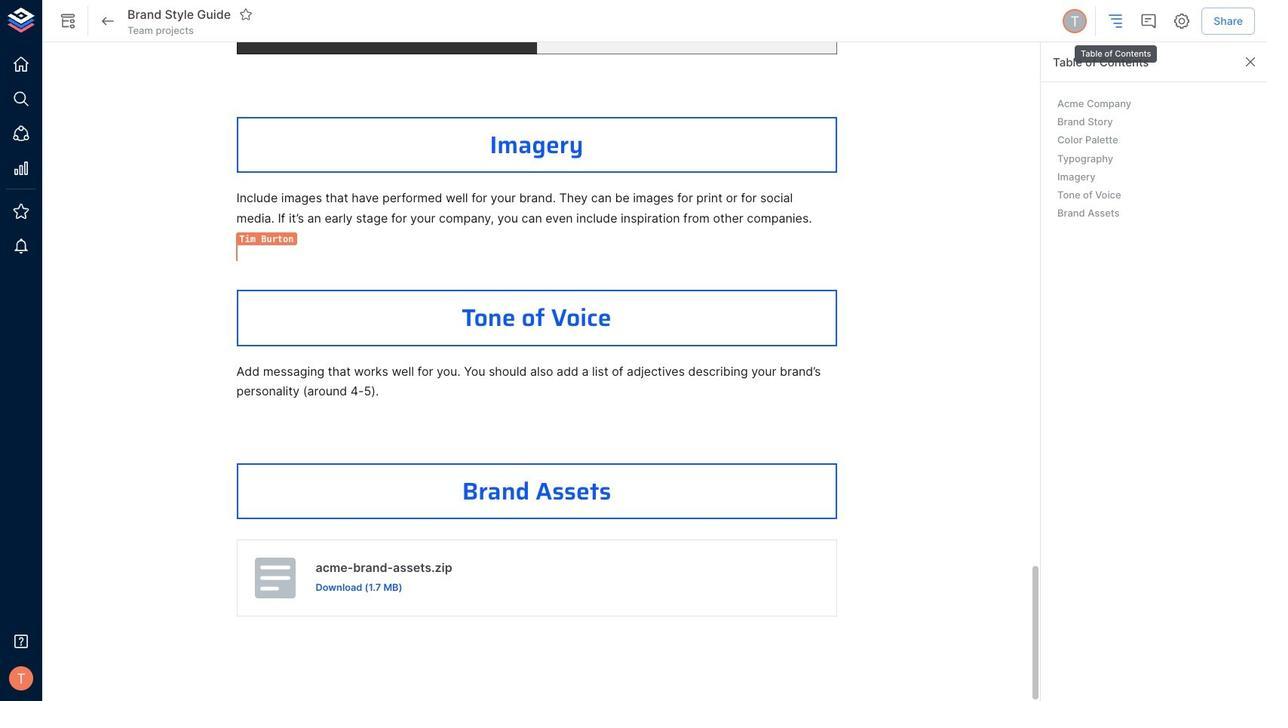 Task type: describe. For each thing, give the bounding box(es) containing it.
settings image
[[1174, 12, 1192, 30]]

go back image
[[99, 12, 117, 30]]

favorite image
[[239, 7, 253, 21]]



Task type: locate. For each thing, give the bounding box(es) containing it.
table of contents image
[[1107, 12, 1125, 30]]

show wiki image
[[59, 12, 77, 30]]

comments image
[[1140, 12, 1159, 30]]

tooltip
[[1074, 35, 1159, 64]]



